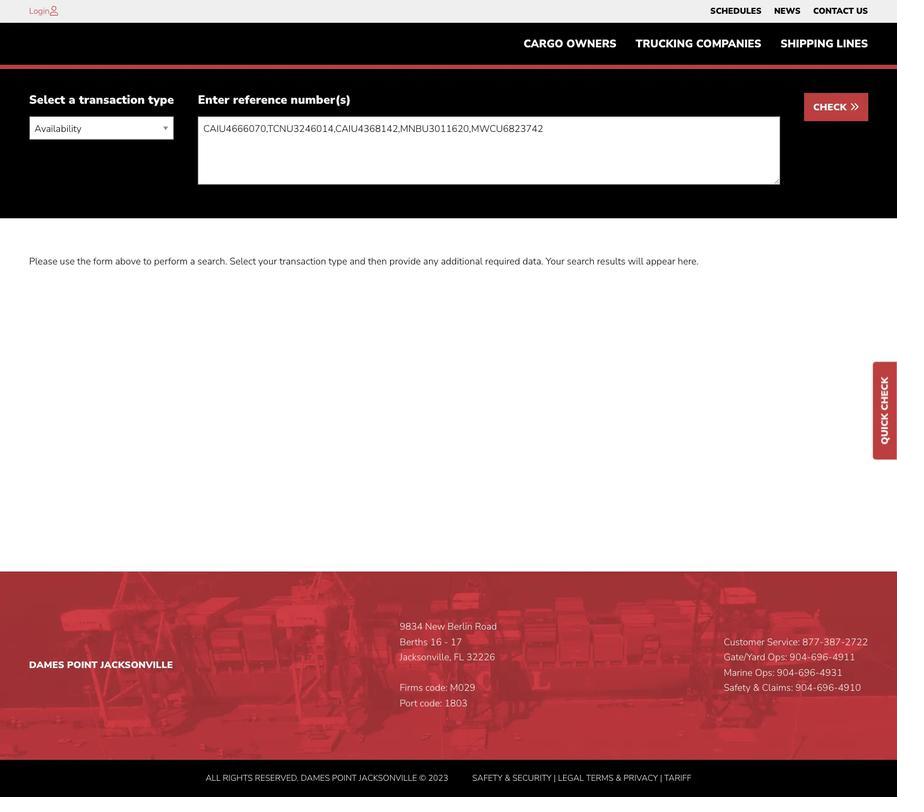 Task type: vqa. For each thing, say whether or not it's contained in the screenshot.
"ARRIVAL."
no



Task type: locate. For each thing, give the bounding box(es) containing it.
1 horizontal spatial &
[[616, 772, 622, 784]]

0 horizontal spatial check
[[814, 101, 850, 114]]

1 vertical spatial a
[[190, 255, 195, 268]]

0 vertical spatial menu bar
[[705, 3, 875, 20]]

service:
[[768, 636, 801, 649]]

shipping lines
[[781, 37, 869, 51]]

and
[[350, 255, 366, 268]]

appear
[[647, 255, 676, 268]]

1 horizontal spatial check
[[879, 377, 892, 410]]

code: right port
[[420, 697, 442, 710]]

& left security
[[505, 772, 511, 784]]

1 vertical spatial type
[[329, 255, 348, 268]]

1 horizontal spatial point
[[332, 772, 357, 784]]

menu bar
[[705, 3, 875, 20], [514, 32, 878, 56]]

1 vertical spatial menu bar
[[514, 32, 878, 56]]

trucking
[[636, 37, 694, 51]]

1 vertical spatial safety
[[473, 772, 503, 784]]

perform
[[154, 255, 188, 268]]

above
[[115, 255, 141, 268]]

1 vertical spatial transaction
[[280, 255, 326, 268]]

firms code:  m029 port code:  1803
[[400, 682, 476, 710]]

transaction
[[79, 92, 145, 108], [280, 255, 326, 268]]

check
[[814, 101, 850, 114], [879, 377, 892, 410]]

news link
[[775, 3, 801, 20]]

1 horizontal spatial select
[[230, 255, 256, 268]]

type left enter
[[148, 92, 174, 108]]

us
[[857, 5, 869, 17]]

point
[[67, 659, 98, 672], [332, 772, 357, 784]]

904- down 877-
[[790, 651, 812, 664]]

ops: up claims:
[[756, 666, 775, 679]]

1 horizontal spatial transaction
[[280, 255, 326, 268]]

696-
[[812, 651, 833, 664], [799, 666, 820, 679], [817, 682, 839, 695]]

companies
[[697, 37, 762, 51]]

menu bar up shipping
[[705, 3, 875, 20]]

0 vertical spatial select
[[29, 92, 65, 108]]

cargo
[[524, 37, 564, 51]]

select
[[29, 92, 65, 108], [230, 255, 256, 268]]

& right the terms
[[616, 772, 622, 784]]

select a transaction type
[[29, 92, 174, 108]]

schedules
[[711, 5, 762, 17]]

safety & security link
[[473, 772, 552, 784]]

| left legal at the bottom
[[554, 772, 556, 784]]

berlin
[[448, 620, 473, 633]]

1 vertical spatial point
[[332, 772, 357, 784]]

please use the form above to perform a search. select your transaction type and then provide any additional required data. your search results will appear here.
[[29, 255, 699, 268]]

footer
[[0, 572, 898, 797]]

security
[[513, 772, 552, 784]]

road
[[475, 620, 497, 633]]

387-
[[824, 636, 846, 649]]

owners
[[567, 37, 617, 51]]

| left tariff link
[[661, 772, 663, 784]]

0 horizontal spatial point
[[67, 659, 98, 672]]

1 horizontal spatial dames
[[301, 772, 330, 784]]

0 vertical spatial code:
[[426, 682, 448, 695]]

2 vertical spatial 696-
[[817, 682, 839, 695]]

please
[[29, 255, 57, 268]]

user image
[[50, 6, 58, 16]]

login link
[[29, 5, 50, 17]]

firms
[[400, 682, 423, 695]]

claims:
[[763, 682, 794, 695]]

1 horizontal spatial safety
[[724, 682, 751, 695]]

0 vertical spatial safety
[[724, 682, 751, 695]]

0 horizontal spatial |
[[554, 772, 556, 784]]

0 horizontal spatial dames
[[29, 659, 64, 672]]

0 horizontal spatial jacksonville
[[100, 659, 173, 672]]

cargo owners link
[[514, 32, 627, 56]]

shipping lines link
[[772, 32, 878, 56]]

contact
[[814, 5, 855, 17]]

904- up claims:
[[778, 666, 799, 679]]

1 vertical spatial 696-
[[799, 666, 820, 679]]

safety
[[724, 682, 751, 695], [473, 772, 503, 784]]

ops: down service:
[[768, 651, 788, 664]]

gate/yard
[[724, 651, 766, 664]]

a
[[69, 92, 76, 108], [190, 255, 195, 268]]

customer
[[724, 636, 765, 649]]

0 vertical spatial check
[[814, 101, 850, 114]]

jacksonville
[[100, 659, 173, 672], [359, 772, 417, 784]]

code: up 1803
[[426, 682, 448, 695]]

news
[[775, 5, 801, 17]]

data.
[[523, 255, 544, 268]]

marine
[[724, 666, 753, 679]]

berths
[[400, 636, 428, 649]]

type
[[148, 92, 174, 108], [329, 255, 348, 268]]

your
[[259, 255, 277, 268]]

quick check
[[879, 377, 892, 444]]

your
[[546, 255, 565, 268]]

contact us link
[[814, 3, 869, 20]]

safety down marine
[[724, 682, 751, 695]]

safety & security | legal terms & privacy | tariff
[[473, 772, 692, 784]]

legal
[[559, 772, 584, 784]]

privacy
[[624, 772, 659, 784]]

type left "and"
[[329, 255, 348, 268]]

904-
[[790, 651, 812, 664], [778, 666, 799, 679], [796, 682, 817, 695]]

1 vertical spatial check
[[879, 377, 892, 410]]

check inside button
[[814, 101, 850, 114]]

17
[[451, 636, 463, 649]]

0 vertical spatial point
[[67, 659, 98, 672]]

ops:
[[768, 651, 788, 664], [756, 666, 775, 679]]

1 vertical spatial jacksonville
[[359, 772, 417, 784]]

form
[[93, 255, 113, 268]]

safety inside customer service: 877-387-2722 gate/yard ops: 904-696-4911 marine ops: 904-696-4931 safety & claims: 904-696-4910
[[724, 682, 751, 695]]

use
[[60, 255, 75, 268]]

here.
[[678, 255, 699, 268]]

2 vertical spatial 904-
[[796, 682, 817, 695]]

any
[[424, 255, 439, 268]]

2 | from the left
[[661, 772, 663, 784]]

1 horizontal spatial |
[[661, 772, 663, 784]]

904- right claims:
[[796, 682, 817, 695]]

menu bar down schedules link
[[514, 32, 878, 56]]

code:
[[426, 682, 448, 695], [420, 697, 442, 710]]

&
[[754, 682, 760, 695], [505, 772, 511, 784], [616, 772, 622, 784]]

0 vertical spatial type
[[148, 92, 174, 108]]

0 horizontal spatial transaction
[[79, 92, 145, 108]]

1 horizontal spatial jacksonville
[[359, 772, 417, 784]]

0 horizontal spatial a
[[69, 92, 76, 108]]

safety left security
[[473, 772, 503, 784]]

login
[[29, 5, 50, 17]]

& left claims:
[[754, 682, 760, 695]]

2 horizontal spatial &
[[754, 682, 760, 695]]

will
[[629, 255, 644, 268]]

0 horizontal spatial &
[[505, 772, 511, 784]]

1 vertical spatial ops:
[[756, 666, 775, 679]]

Enter reference number(s) text field
[[198, 117, 781, 185]]



Task type: describe. For each thing, give the bounding box(es) containing it.
all rights reserved. dames point jacksonville © 2023
[[206, 772, 449, 784]]

search
[[567, 255, 595, 268]]

1 horizontal spatial a
[[190, 255, 195, 268]]

1 | from the left
[[554, 772, 556, 784]]

enter
[[198, 92, 230, 108]]

9834 new berlin road berths 16 - 17 jacksonville, fl 32226
[[400, 620, 497, 664]]

0 vertical spatial a
[[69, 92, 76, 108]]

shipping
[[781, 37, 834, 51]]

9834
[[400, 620, 423, 633]]

new
[[425, 620, 446, 633]]

0 horizontal spatial type
[[148, 92, 174, 108]]

tariff link
[[665, 772, 692, 784]]

rights
[[223, 772, 253, 784]]

contact us
[[814, 5, 869, 17]]

reference
[[233, 92, 288, 108]]

jacksonville,
[[400, 651, 452, 664]]

-
[[445, 636, 449, 649]]

0 vertical spatial dames
[[29, 659, 64, 672]]

trucking companies link
[[627, 32, 772, 56]]

all
[[206, 772, 221, 784]]

cargo owners
[[524, 37, 617, 51]]

0 vertical spatial 904-
[[790, 651, 812, 664]]

1803
[[445, 697, 468, 710]]

required
[[486, 255, 521, 268]]

0 horizontal spatial safety
[[473, 772, 503, 784]]

to
[[143, 255, 152, 268]]

lines
[[837, 37, 869, 51]]

footer containing 9834 new berlin road
[[0, 572, 898, 797]]

2023
[[429, 772, 449, 784]]

legal terms & privacy link
[[559, 772, 659, 784]]

additional
[[441, 255, 483, 268]]

dames point jacksonville
[[29, 659, 173, 672]]

2722
[[846, 636, 869, 649]]

results
[[597, 255, 626, 268]]

32226
[[467, 651, 496, 664]]

fl
[[454, 651, 464, 664]]

0 vertical spatial ops:
[[768, 651, 788, 664]]

trucking companies
[[636, 37, 762, 51]]

0 vertical spatial 696-
[[812, 651, 833, 664]]

customer service: 877-387-2722 gate/yard ops: 904-696-4911 marine ops: 904-696-4931 safety & claims: 904-696-4910
[[724, 636, 869, 695]]

1 vertical spatial dames
[[301, 772, 330, 784]]

0 horizontal spatial select
[[29, 92, 65, 108]]

provide
[[390, 255, 421, 268]]

4911
[[833, 651, 856, 664]]

search.
[[198, 255, 227, 268]]

0 vertical spatial jacksonville
[[100, 659, 173, 672]]

menu bar containing schedules
[[705, 3, 875, 20]]

4910
[[839, 682, 862, 695]]

tariff
[[665, 772, 692, 784]]

16
[[431, 636, 442, 649]]

terms
[[587, 772, 614, 784]]

0 vertical spatial transaction
[[79, 92, 145, 108]]

number(s)
[[291, 92, 351, 108]]

& inside customer service: 877-387-2722 gate/yard ops: 904-696-4911 marine ops: 904-696-4931 safety & claims: 904-696-4910
[[754, 682, 760, 695]]

m029
[[450, 682, 476, 695]]

angle double right image
[[850, 102, 860, 112]]

1 vertical spatial code:
[[420, 697, 442, 710]]

1 vertical spatial 904-
[[778, 666, 799, 679]]

quick check link
[[874, 362, 898, 459]]

©
[[420, 772, 426, 784]]

then
[[368, 255, 387, 268]]

reserved.
[[255, 772, 299, 784]]

4931
[[820, 666, 843, 679]]

877-
[[803, 636, 824, 649]]

1 vertical spatial select
[[230, 255, 256, 268]]

the
[[77, 255, 91, 268]]

enter reference number(s)
[[198, 92, 351, 108]]

1 horizontal spatial type
[[329, 255, 348, 268]]

schedules link
[[711, 3, 762, 20]]

menu bar containing cargo owners
[[514, 32, 878, 56]]

port
[[400, 697, 418, 710]]

quick
[[879, 413, 892, 444]]

check button
[[805, 93, 869, 121]]



